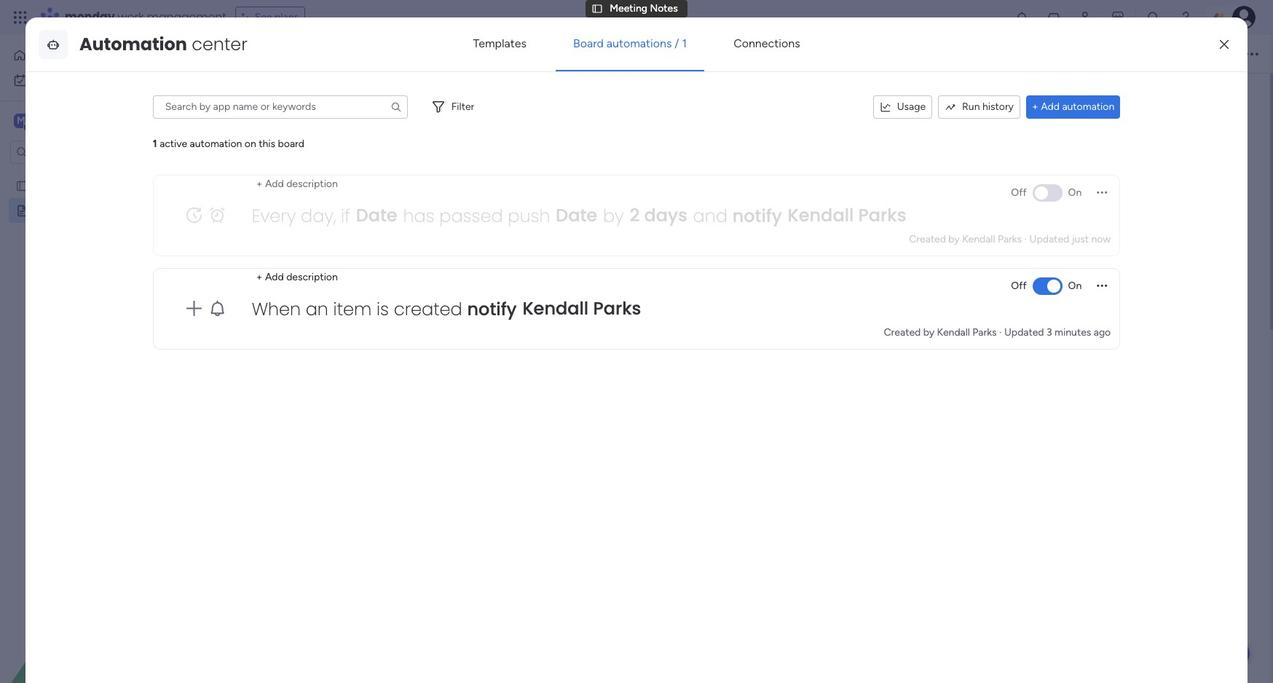 Task type: describe. For each thing, give the bounding box(es) containing it.
my
[[34, 74, 48, 86]]

usage button
[[873, 95, 933, 119]]

0 vertical spatial notify
[[733, 204, 782, 228]]

board
[[573, 36, 604, 50]]

1 horizontal spatial kendall parks
[[788, 203, 907, 227]]

meeting notes list box
[[0, 170, 186, 419]]

15:49
[[714, 171, 740, 184]]

· for push
[[1025, 233, 1027, 245]]

[list
[[509, 301, 531, 315]]

on for push
[[1068, 186, 1082, 199]]

date inside "push date by 2 days and"
[[556, 203, 598, 227]]

notes inside meeting notes list box
[[74, 204, 102, 216]]

v2 ellipsis image
[[1097, 283, 1108, 298]]

created by kendall parks · updated 3 minutes ago
[[884, 326, 1111, 339]]

parks down last updated mar 07, 2024, 15:52
[[859, 203, 907, 227]]

2 mar from the left
[[840, 171, 858, 184]]

15:52
[[908, 171, 933, 184]]

0 vertical spatial v2 ellipsis image
[[1246, 44, 1259, 63]]

+ inside button
[[1032, 100, 1039, 113]]

+ add automation button
[[1027, 95, 1121, 119]]

minutes
[[1055, 326, 1092, 339]]

attendees]
[[548, 301, 607, 315]]

2
[[630, 203, 640, 227]]

attendees: [list of attendees]
[[449, 301, 607, 315]]

2 2 image from the top
[[483, 503, 487, 507]]

invite members image
[[1079, 10, 1094, 25]]

days
[[644, 203, 688, 227]]

monday
[[65, 9, 115, 25]]

Search by app name or keywords search field
[[153, 95, 408, 119]]

1 for 1 active automation on this board
[[153, 138, 157, 150]]

home
[[32, 49, 60, 61]]

1 inside button
[[682, 36, 687, 50]]

center
[[192, 32, 248, 56]]

2 07, from the left
[[860, 171, 875, 184]]

1 vertical spatial notify
[[467, 297, 517, 321]]

updated for push
[[1030, 233, 1070, 245]]

created
[[394, 297, 462, 321]]

every day, if date has passed
[[252, 203, 503, 228]]

review of current website
[[484, 345, 620, 358]]

share
[[1199, 47, 1225, 59]]

select product image
[[13, 10, 28, 25]]

management
[[147, 9, 226, 25]]

/
[[675, 36, 679, 50]]

1 active automation on this board
[[153, 138, 305, 150]]

has
[[403, 204, 435, 228]]

see plans
[[255, 11, 299, 23]]

off for push
[[1011, 186, 1027, 199]]

last updated mar 07, 2024, 15:52
[[778, 171, 933, 184]]

run history button
[[938, 95, 1021, 119]]

parks left 3
[[973, 326, 997, 339]]

board automations / 1
[[573, 36, 687, 50]]

work for monday
[[118, 9, 144, 25]]

board
[[278, 138, 305, 150]]

day,
[[301, 204, 336, 228]]

1 vertical spatial v2 ellipsis image
[[1097, 190, 1108, 205]]

when
[[252, 297, 301, 321]]

dynamic values image
[[652, 47, 667, 61]]

search image
[[390, 101, 402, 113]]

1 horizontal spatial meeting notes
[[449, 238, 605, 266]]

2 horizontal spatial notes
[[650, 2, 678, 15]]

description for when an item is created
[[286, 271, 338, 283]]

3
[[1047, 326, 1053, 339]]

parks up the push
[[543, 171, 569, 184]]

0 vertical spatial created
[[607, 171, 644, 184]]

filter button
[[428, 95, 483, 119]]

is
[[377, 297, 389, 321]]

description for every day, if
[[286, 178, 338, 190]]

this
[[259, 138, 275, 150]]

item
[[333, 297, 372, 321]]

review
[[484, 345, 521, 358]]

when an item is created
[[252, 297, 462, 321]]

mention image
[[629, 46, 644, 61]]

style button
[[579, 42, 615, 66]]

off for kendall parks
[[1011, 280, 1027, 292]]

current
[[538, 345, 576, 358]]

my work option
[[9, 68, 177, 92]]

ago
[[1094, 326, 1111, 339]]

+ add automation
[[1032, 100, 1115, 113]]

run
[[963, 100, 980, 113]]

just
[[1072, 233, 1089, 245]]

2 horizontal spatial meeting notes
[[610, 2, 678, 15]]

lottie animation element
[[0, 536, 186, 683]]

+ for push
[[256, 178, 263, 190]]

by for push
[[949, 233, 960, 245]]

created by kendall parks · updated just now
[[909, 233, 1111, 245]]

1 for 1 .
[[467, 345, 472, 358]]

automation center
[[79, 32, 248, 56]]

creator kendall parks
[[469, 171, 569, 184]]

+ add description for when an item is created
[[256, 271, 338, 283]]

on for kendall parks
[[1068, 280, 1082, 292]]

board automations / 1 button
[[556, 26, 705, 61]]

numbered list image
[[526, 47, 539, 60]]

updated
[[799, 171, 838, 184]]

bulleted list image
[[501, 47, 514, 60]]

monday work management
[[65, 9, 226, 25]]

connections
[[734, 36, 800, 50]]

1 2 image from the top
[[483, 525, 487, 529]]

parks left just on the top
[[998, 233, 1022, 245]]

and
[[693, 204, 728, 228]]

workspace image
[[14, 113, 28, 129]]

2 2 image from the top
[[483, 606, 487, 611]]



Task type: vqa. For each thing, say whether or not it's contained in the screenshot.
the topmost Notify
yes



Task type: locate. For each thing, give the bounding box(es) containing it.
1 horizontal spatial meeting
[[449, 238, 536, 266]]

filter
[[452, 100, 475, 113]]

0 horizontal spatial by
[[603, 204, 624, 228]]

+ Add description field
[[253, 176, 342, 192], [253, 269, 342, 285]]

+ up every at the left top of the page
[[256, 178, 263, 190]]

1 description from the top
[[286, 178, 338, 190]]

v2 ellipsis image up now
[[1097, 190, 1108, 205]]

1 vertical spatial meeting
[[34, 204, 72, 216]]

1 vertical spatial meeting notes
[[34, 204, 102, 216]]

1 horizontal spatial ·
[[1025, 233, 1027, 245]]

history
[[983, 100, 1014, 113]]

share button
[[1172, 42, 1231, 65]]

1 vertical spatial add
[[265, 178, 284, 190]]

update feed image
[[1047, 10, 1062, 25]]

0 horizontal spatial meeting notes
[[34, 204, 102, 216]]

07,
[[667, 171, 682, 184], [860, 171, 875, 184]]

website
[[579, 345, 620, 358]]

2 vertical spatial by
[[924, 326, 935, 339]]

see plans button
[[235, 7, 305, 28]]

date
[[356, 203, 398, 227], [556, 203, 598, 227]]

on
[[1068, 186, 1082, 199], [1068, 280, 1082, 292]]

1 vertical spatial + add description field
[[253, 269, 342, 285]]

add for push
[[265, 178, 284, 190]]

mar up days
[[646, 171, 664, 184]]

1 date from the left
[[356, 203, 398, 227]]

2 off from the top
[[1011, 280, 1027, 292]]

1 horizontal spatial by
[[924, 326, 935, 339]]

07, up days
[[667, 171, 682, 184]]

2 vertical spatial notes
[[541, 238, 605, 266]]

0 vertical spatial automation
[[1063, 100, 1115, 113]]

automation
[[79, 32, 187, 56]]

1
[[682, 36, 687, 50], [153, 138, 157, 150], [467, 345, 472, 358]]

updated left just on the top
[[1030, 233, 1070, 245]]

main workspace
[[34, 114, 119, 127]]

1 vertical spatial work
[[50, 74, 72, 86]]

plans
[[275, 11, 299, 23]]

0 vertical spatial 1
[[682, 36, 687, 50]]

1 vertical spatial description
[[286, 271, 338, 283]]

add inside button
[[1041, 100, 1060, 113]]

1 horizontal spatial date
[[556, 203, 598, 227]]

1 left active
[[153, 138, 157, 150]]

0 vertical spatial meeting notes
[[610, 2, 678, 15]]

add for kendall parks
[[265, 271, 284, 283]]

1 vertical spatial + add description
[[256, 271, 338, 283]]

1 on from the top
[[1068, 186, 1082, 199]]

automations
[[607, 36, 672, 50]]

notify
[[733, 204, 782, 228], [467, 297, 517, 321]]

2 horizontal spatial by
[[949, 233, 960, 245]]

0 vertical spatial notes
[[650, 2, 678, 15]]

updated
[[1030, 233, 1070, 245], [1005, 326, 1044, 339]]

2024,
[[684, 171, 712, 184], [878, 171, 905, 184]]

0 horizontal spatial notify
[[467, 297, 517, 321]]

0 vertical spatial by
[[603, 204, 624, 228]]

1 horizontal spatial notes
[[541, 238, 605, 266]]

push date by 2 days and
[[508, 203, 728, 228]]

0 vertical spatial of
[[534, 301, 545, 315]]

1 left review
[[467, 345, 472, 358]]

2 public board image from the top
[[15, 203, 29, 217]]

on
[[245, 138, 256, 150]]

0 horizontal spatial meeting
[[34, 204, 72, 216]]

notes
[[650, 2, 678, 15], [74, 204, 102, 216], [541, 238, 605, 266]]

0 vertical spatial + add description field
[[253, 176, 342, 192]]

automation inside button
[[1063, 100, 1115, 113]]

2 + add description from the top
[[256, 271, 338, 283]]

+ add description for every day, if
[[256, 178, 338, 190]]

active
[[160, 138, 187, 150]]

workspace
[[62, 114, 119, 127]]

1 2 image from the top
[[483, 481, 487, 485]]

created for kendall parks
[[884, 326, 921, 339]]

.
[[472, 345, 474, 358]]

+ right history
[[1032, 100, 1039, 113]]

search everything image
[[1147, 10, 1161, 25]]

2 vertical spatial 1
[[467, 345, 472, 358]]

add up every at the left top of the page
[[265, 178, 284, 190]]

1 horizontal spatial 07,
[[860, 171, 875, 184]]

meeting
[[610, 2, 648, 15], [34, 204, 72, 216], [449, 238, 536, 266]]

v2 ellipsis image
[[1246, 44, 1259, 63], [1097, 190, 1108, 205]]

1 + add description from the top
[[256, 178, 338, 190]]

0 vertical spatial work
[[118, 9, 144, 25]]

0 vertical spatial ·
[[1025, 233, 1027, 245]]

0 horizontal spatial date
[[356, 203, 398, 227]]

0 horizontal spatial 07,
[[667, 171, 682, 184]]

main
[[34, 114, 59, 127]]

0 vertical spatial kendall parks
[[788, 203, 907, 227]]

description up an
[[286, 271, 338, 283]]

1 vertical spatial notes
[[74, 204, 102, 216]]

1 vertical spatial public board image
[[15, 203, 29, 217]]

mar right updated
[[840, 171, 858, 184]]

mar
[[646, 171, 664, 184], [840, 171, 858, 184]]

templates button
[[456, 26, 544, 61]]

0 vertical spatial meeting
[[610, 2, 648, 15]]

1 mar from the left
[[646, 171, 664, 184]]

passed
[[439, 204, 503, 228]]

0 vertical spatial on
[[1068, 186, 1082, 199]]

07, right updated
[[860, 171, 875, 184]]

1 vertical spatial on
[[1068, 280, 1082, 292]]

1 vertical spatial kendall parks
[[523, 296, 641, 320]]

· left 3
[[1000, 326, 1002, 339]]

2024, left 15:49
[[684, 171, 712, 184]]

0 horizontal spatial kendall parks
[[523, 296, 641, 320]]

+ add description field up day,
[[253, 176, 342, 192]]

if
[[341, 204, 350, 228]]

1 07, from the left
[[667, 171, 682, 184]]

notify right the and
[[733, 204, 782, 228]]

2 vertical spatial add
[[265, 271, 284, 283]]

2 vertical spatial meeting
[[449, 238, 536, 266]]

3 2 image from the top
[[483, 568, 487, 573]]

connections button
[[716, 26, 818, 61]]

home option
[[9, 44, 177, 67]]

created for push
[[909, 233, 946, 245]]

icon image
[[184, 206, 204, 225], [207, 206, 227, 225], [184, 299, 204, 319], [207, 299, 227, 319]]

created
[[607, 171, 644, 184], [909, 233, 946, 245], [884, 326, 921, 339]]

1 vertical spatial by
[[949, 233, 960, 245]]

+ add description field for when an item is created
[[253, 269, 342, 285]]

meeting inside list box
[[34, 204, 72, 216]]

0 horizontal spatial 2024,
[[684, 171, 712, 184]]

1 horizontal spatial 2024,
[[878, 171, 905, 184]]

1 + add description field from the top
[[253, 176, 342, 192]]

2 on from the top
[[1068, 280, 1082, 292]]

0 vertical spatial add
[[1041, 100, 1060, 113]]

updated for kendall parks
[[1005, 326, 1044, 339]]

add
[[1041, 100, 1060, 113], [265, 178, 284, 190], [265, 271, 284, 283]]

0 vertical spatial public board image
[[15, 178, 29, 192]]

2 vertical spatial created
[[884, 326, 921, 339]]

push
[[508, 204, 550, 228]]

2 horizontal spatial 1
[[682, 36, 687, 50]]

automation
[[1063, 100, 1115, 113], [190, 138, 242, 150]]

of right review
[[524, 345, 535, 358]]

lottie animation image
[[0, 536, 186, 683]]

notifications image
[[1015, 10, 1029, 25]]

notify up review
[[467, 297, 517, 321]]

1 horizontal spatial notify
[[733, 204, 782, 228]]

kendall
[[506, 171, 541, 184], [788, 203, 854, 227], [963, 233, 996, 245], [523, 296, 589, 320], [937, 326, 970, 339]]

meeting notes inside list box
[[34, 204, 102, 216]]

creator
[[469, 171, 504, 184]]

m
[[17, 114, 25, 127]]

templates
[[473, 36, 527, 50]]

1 off from the top
[[1011, 186, 1027, 199]]

·
[[1025, 233, 1027, 245], [1000, 326, 1002, 339]]

by
[[603, 204, 624, 228], [949, 233, 960, 245], [924, 326, 935, 339]]

kendall parks up website
[[523, 296, 641, 320]]

automation for add
[[1063, 100, 1115, 113]]

on up just on the top
[[1068, 186, 1082, 199]]

work for my
[[50, 74, 72, 86]]

option
[[0, 172, 186, 175]]

0 vertical spatial 2 image
[[483, 525, 487, 529]]

off
[[1011, 186, 1027, 199], [1011, 280, 1027, 292]]

0 vertical spatial updated
[[1030, 233, 1070, 245]]

parks
[[543, 171, 569, 184], [859, 203, 907, 227], [998, 233, 1022, 245], [593, 296, 641, 320], [973, 326, 997, 339]]

my work link
[[9, 68, 177, 92]]

0 horizontal spatial v2 ellipsis image
[[1097, 190, 1108, 205]]

work
[[118, 9, 144, 25], [50, 74, 72, 86]]

public board image
[[15, 178, 29, 192], [15, 203, 29, 217]]

+ for kendall parks
[[256, 271, 263, 283]]

1 public board image from the top
[[15, 178, 29, 192]]

an
[[306, 297, 328, 321]]

0 horizontal spatial mar
[[646, 171, 664, 184]]

2024, left '15:52'
[[878, 171, 905, 184]]

1 vertical spatial 1
[[153, 138, 157, 150]]

v2 ellipsis image down kendall parks image
[[1246, 44, 1259, 63]]

· for kendall parks
[[1000, 326, 1002, 339]]

None search field
[[153, 95, 408, 119]]

kendall parks image
[[1233, 6, 1256, 29]]

1 vertical spatial 2 image
[[483, 606, 487, 611]]

workspace selection element
[[14, 112, 122, 131]]

date inside "every day, if date has passed"
[[356, 203, 398, 227]]

+ add description
[[256, 178, 338, 190], [256, 271, 338, 283]]

monday marketplace image
[[1111, 10, 1126, 25]]

2 vertical spatial meeting notes
[[449, 238, 605, 266]]

created mar 07, 2024, 15:49
[[607, 171, 740, 184]]

1 vertical spatial updated
[[1005, 326, 1044, 339]]

kendall parks down last updated mar 07, 2024, 15:52
[[788, 203, 907, 227]]

0 horizontal spatial ·
[[1000, 326, 1002, 339]]

help image
[[1179, 10, 1193, 25]]

by inside "push date by 2 days and"
[[603, 204, 624, 228]]

+ add description up an
[[256, 271, 338, 283]]

1 horizontal spatial v2 ellipsis image
[[1246, 44, 1259, 63]]

home link
[[9, 44, 177, 67]]

add right history
[[1041, 100, 1060, 113]]

style
[[585, 47, 609, 60]]

2 horizontal spatial meeting
[[610, 2, 648, 15]]

see
[[255, 11, 272, 23]]

work inside option
[[50, 74, 72, 86]]

usage
[[897, 100, 926, 113]]

0 vertical spatial + add description
[[256, 178, 338, 190]]

2 + add description field from the top
[[253, 269, 342, 285]]

work up automation
[[118, 9, 144, 25]]

1 vertical spatial of
[[524, 345, 535, 358]]

off up created by kendall parks · updated just now
[[1011, 186, 1027, 199]]

1 vertical spatial ·
[[1000, 326, 1002, 339]]

attendees:
[[449, 301, 506, 315]]

2 image
[[483, 525, 487, 529], [483, 606, 487, 611]]

on left v2 ellipsis icon
[[1068, 280, 1082, 292]]

2 image
[[483, 481, 487, 485], [483, 503, 487, 507], [483, 568, 487, 573], [483, 628, 487, 632]]

last
[[778, 171, 797, 184]]

parks up website
[[593, 296, 641, 320]]

now
[[1092, 233, 1111, 245]]

of
[[534, 301, 545, 315], [524, 345, 535, 358]]

· left just on the top
[[1025, 233, 1027, 245]]

+ add description field for every day, if
[[253, 176, 342, 192]]

description up day,
[[286, 178, 338, 190]]

+ up when
[[256, 271, 263, 283]]

0 horizontal spatial 1
[[153, 138, 157, 150]]

2 vertical spatial +
[[256, 271, 263, 283]]

date right if
[[356, 203, 398, 227]]

2 date from the left
[[556, 203, 598, 227]]

1 horizontal spatial 1
[[467, 345, 472, 358]]

work right my
[[50, 74, 72, 86]]

run history
[[963, 100, 1014, 113]]

1 .
[[467, 345, 474, 358]]

1 2024, from the left
[[684, 171, 712, 184]]

0 vertical spatial description
[[286, 178, 338, 190]]

add up when
[[265, 271, 284, 283]]

1 vertical spatial created
[[909, 233, 946, 245]]

updated left 3
[[1005, 326, 1044, 339]]

by for kendall parks
[[924, 326, 935, 339]]

automation for active
[[190, 138, 242, 150]]

4 2 image from the top
[[483, 628, 487, 632]]

date right the push
[[556, 203, 598, 227]]

2 2024, from the left
[[878, 171, 905, 184]]

1 vertical spatial automation
[[190, 138, 242, 150]]

off down created by kendall parks · updated just now
[[1011, 280, 1027, 292]]

every
[[252, 204, 296, 228]]

0 horizontal spatial work
[[50, 74, 72, 86]]

1 right /
[[682, 36, 687, 50]]

0 horizontal spatial automation
[[190, 138, 242, 150]]

my work
[[34, 74, 72, 86]]

1 horizontal spatial work
[[118, 9, 144, 25]]

2 description from the top
[[286, 271, 338, 283]]

1 horizontal spatial mar
[[840, 171, 858, 184]]

+ add description field up an
[[253, 269, 342, 285]]

1 horizontal spatial automation
[[1063, 100, 1115, 113]]

1 vertical spatial +
[[256, 178, 263, 190]]

+ add description up day,
[[256, 178, 338, 190]]

1 vertical spatial off
[[1011, 280, 1027, 292]]

0 vertical spatial +
[[1032, 100, 1039, 113]]

of right [list
[[534, 301, 545, 315]]

0 vertical spatial off
[[1011, 186, 1027, 199]]

0 horizontal spatial notes
[[74, 204, 102, 216]]



